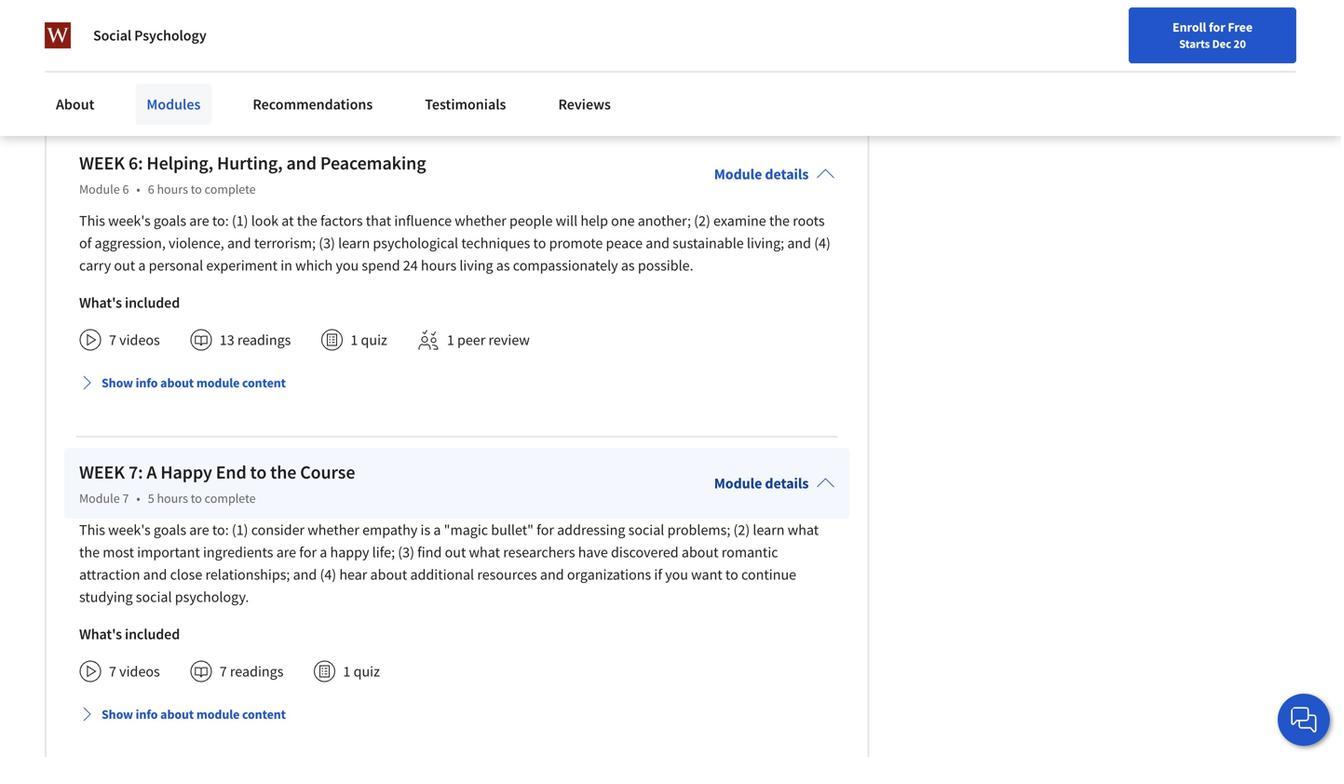 Task type: locate. For each thing, give the bounding box(es) containing it.
0 vertical spatial are
[[189, 212, 209, 230]]

2 show info about module content from the top
[[102, 706, 286, 723]]

3 videos from the top
[[119, 662, 160, 681]]

included for out
[[125, 294, 180, 312]]

2 this from the top
[[79, 521, 105, 540]]

out down the aggression,
[[114, 256, 135, 275]]

2 vertical spatial hours
[[157, 490, 188, 507]]

enroll for free starts dec 20
[[1173, 19, 1253, 51]]

psychology
[[134, 26, 206, 45]]

details for week 6: helping, hurting, and peacemaking
[[765, 165, 809, 184]]

you inside the this week's goals are to: (1) look at the factors that influence whether people will help one another; (2) examine the roots of aggression, violence, and terrorism; (3) learn psychological techniques to promote peace and sustainable living; and (4) carry out a personal experiment in which you spend 24 hours living as compassionately as possible.
[[336, 256, 359, 275]]

7 down carry
[[109, 331, 116, 350]]

about
[[160, 375, 194, 391], [682, 543, 719, 562], [370, 566, 407, 584], [160, 706, 194, 723]]

to down happy
[[191, 490, 202, 507]]

are for aggression,
[[189, 212, 209, 230]]

0 horizontal spatial whether
[[308, 521, 359, 540]]

to:
[[212, 212, 229, 230], [212, 521, 229, 540]]

happy
[[161, 461, 212, 484]]

13
[[220, 331, 234, 350]]

1 vertical spatial this
[[79, 521, 105, 540]]

to down helping,
[[191, 181, 202, 198]]

to: inside the this week's goals are to: (1) look at the factors that influence whether people will help one another; (2) examine the roots of aggression, violence, and terrorism; (3) learn psychological techniques to promote peace and sustainable living; and (4) carry out a personal experiment in which you spend 24 hours living as compassionately as possible.
[[212, 212, 229, 230]]

this inside this week's goals are to: (1) consider whether empathy is a "magic bullet" for addressing social problems; (2) learn what the most important ingredients are for a happy life; (3) find out what researchers have discovered about romantic attraction and close relationships; and (4) hear about additional resources and organizations if you want to continue studying social psychology.
[[79, 521, 105, 540]]

to: for consider
[[212, 521, 229, 540]]

included down studying
[[125, 625, 180, 644]]

for down consider
[[299, 543, 317, 562]]

2 vertical spatial are
[[276, 543, 296, 562]]

videos for this week's goals are to: (1) look at the factors that influence whether people will help one another; (2) examine the roots of aggression, violence, and terrorism; (3) learn psychological techniques to promote peace and sustainable living; and (4) carry out a personal experiment in which you spend 24 hours living as compassionately as possible.
[[119, 331, 160, 350]]

modules
[[147, 95, 201, 114]]

1 horizontal spatial as
[[621, 256, 635, 275]]

readings right 13
[[237, 331, 291, 350]]

and right the hurting,
[[286, 152, 317, 175]]

7 videos for and
[[109, 662, 160, 681]]

content for 13 readings
[[242, 375, 286, 391]]

testimonials link
[[414, 84, 517, 125]]

(3) up which at the top of the page
[[319, 234, 335, 253]]

(4) down roots
[[814, 234, 831, 253]]

week left 7:
[[79, 461, 125, 484]]

2 details from the top
[[765, 474, 809, 493]]

1 this from the top
[[79, 212, 105, 230]]

2 (1) from the top
[[232, 521, 248, 540]]

studying
[[79, 588, 133, 607]]

2 info from the top
[[136, 706, 158, 723]]

hours right 5
[[157, 490, 188, 507]]

what up continue
[[788, 521, 819, 540]]

are up important
[[189, 521, 209, 540]]

1 vertical spatial (2)
[[734, 521, 750, 540]]

(3) right the life;
[[398, 543, 414, 562]]

goals up violence,
[[154, 212, 186, 230]]

1 week from the top
[[79, 152, 125, 175]]

0 horizontal spatial out
[[114, 256, 135, 275]]

quiz
[[361, 331, 387, 350], [354, 662, 380, 681]]

1 horizontal spatial whether
[[455, 212, 507, 230]]

1 vertical spatial out
[[445, 543, 466, 562]]

social up discovered
[[628, 521, 665, 540]]

module up problems; in the bottom of the page
[[714, 474, 762, 493]]

goals up important
[[154, 521, 186, 540]]

hours down helping,
[[157, 181, 188, 198]]

(4)
[[814, 234, 831, 253], [320, 566, 336, 584]]

2 horizontal spatial a
[[434, 521, 441, 540]]

this inside the this week's goals are to: (1) look at the factors that influence whether people will help one another; (2) examine the roots of aggression, violence, and terrorism; (3) learn psychological techniques to promote peace and sustainable living; and (4) carry out a personal experiment in which you spend 24 hours living as compassionately as possible.
[[79, 212, 105, 230]]

goals inside this week's goals are to: (1) consider whether empathy is a "magic bullet" for addressing social problems; (2) learn what the most important ingredients are for a happy life; (3) find out what researchers have discovered about romantic attraction and close relationships; and (4) hear about additional resources and organizations if you want to continue studying social psychology.
[[154, 521, 186, 540]]

and down researchers
[[540, 566, 564, 584]]

living
[[460, 256, 493, 275]]

free
[[1228, 19, 1253, 35]]

(4) left hear
[[320, 566, 336, 584]]

0 vertical spatial videos
[[119, 22, 160, 40]]

1 vertical spatial learn
[[753, 521, 785, 540]]

romantic
[[722, 543, 778, 562]]

hours right 24
[[421, 256, 457, 275]]

1 info from the top
[[136, 375, 158, 391]]

1 vertical spatial hours
[[421, 256, 457, 275]]

7 readings
[[220, 662, 284, 681]]

2 vertical spatial videos
[[119, 662, 160, 681]]

1 horizontal spatial (2)
[[734, 521, 750, 540]]

week's for of
[[108, 212, 151, 230]]

1 goals from the top
[[154, 212, 186, 230]]

0 horizontal spatial what
[[469, 543, 500, 562]]

(3)
[[319, 234, 335, 253], [398, 543, 414, 562]]

details up roots
[[765, 165, 809, 184]]

learn
[[338, 234, 370, 253], [753, 521, 785, 540]]

2 content from the top
[[242, 706, 286, 723]]

(1) inside the this week's goals are to: (1) look at the factors that influence whether people will help one another; (2) examine the roots of aggression, violence, and terrorism; (3) learn psychological techniques to promote peace and sustainable living; and (4) carry out a personal experiment in which you spend 24 hours living as compassionately as possible.
[[232, 212, 248, 230]]

1 vertical spatial (3)
[[398, 543, 414, 562]]

2 videos from the top
[[119, 331, 160, 350]]

info about module content element
[[79, 50, 835, 102]]

out down "magic
[[445, 543, 466, 562]]

show info about module content button down 7 readings
[[72, 698, 293, 731]]

0 vertical spatial content
[[242, 375, 286, 391]]

• left 5
[[136, 490, 140, 507]]

2 show info about module content button from the top
[[72, 698, 293, 731]]

what's down carry
[[79, 294, 122, 312]]

1 • from the top
[[136, 181, 140, 198]]

1 (1) from the top
[[232, 212, 248, 230]]

learn down the factors
[[338, 234, 370, 253]]

goals
[[154, 212, 186, 230], [154, 521, 186, 540]]

1 horizontal spatial learn
[[753, 521, 785, 540]]

and down roots
[[787, 234, 811, 253]]

module inside week 7: a happy end to the course module 7 • 5 hours to complete
[[79, 490, 120, 507]]

1 vertical spatial •
[[136, 490, 140, 507]]

and down another;
[[646, 234, 670, 253]]

6 down helping,
[[148, 181, 154, 198]]

0 vertical spatial out
[[114, 256, 135, 275]]

0 vertical spatial what's included
[[79, 294, 180, 312]]

1 included from the top
[[125, 294, 180, 312]]

you inside this week's goals are to: (1) consider whether empathy is a "magic bullet" for addressing social problems; (2) learn what the most important ingredients are for a happy life; (3) find out what researchers have discovered about romantic attraction and close relationships; and (4) hear about additional resources and organizations if you want to continue studying social psychology.
[[665, 566, 688, 584]]

close
[[170, 566, 202, 584]]

0 vertical spatial you
[[336, 256, 359, 275]]

you right which at the top of the page
[[336, 256, 359, 275]]

2 module from the top
[[196, 706, 240, 723]]

content down 13 readings
[[242, 375, 286, 391]]

1 vertical spatial 1 quiz
[[343, 662, 380, 681]]

1 horizontal spatial you
[[665, 566, 688, 584]]

complete inside the week 6: helping, hurting, and peacemaking module 6 • 6 hours to complete
[[205, 181, 256, 198]]

1 vertical spatial are
[[189, 521, 209, 540]]

1 content from the top
[[242, 375, 286, 391]]

2 vertical spatial for
[[299, 543, 317, 562]]

1 vertical spatial social
[[136, 588, 172, 607]]

1 vertical spatial content
[[242, 706, 286, 723]]

one
[[611, 212, 635, 230]]

1 7 videos from the top
[[109, 331, 160, 350]]

to: for look
[[212, 212, 229, 230]]

empathy
[[362, 521, 418, 540]]

info
[[136, 375, 158, 391], [136, 706, 158, 723]]

info for 7 readings
[[136, 706, 158, 723]]

6 down the 6:
[[122, 181, 129, 198]]

a
[[138, 256, 146, 275], [434, 521, 441, 540], [320, 543, 327, 562]]

hours inside the this week's goals are to: (1) look at the factors that influence whether people will help one another; (2) examine the roots of aggression, violence, and terrorism; (3) learn psychological techniques to promote peace and sustainable living; and (4) carry out a personal experiment in which you spend 24 hours living as compassionately as possible.
[[421, 256, 457, 275]]

2 included from the top
[[125, 625, 180, 644]]

are up violence,
[[189, 212, 209, 230]]

2 show from the top
[[102, 706, 133, 723]]

what's included down carry
[[79, 294, 180, 312]]

2 module details from the top
[[714, 474, 809, 493]]

social down close
[[136, 588, 172, 607]]

to: inside this week's goals are to: (1) consider whether empathy is a "magic bullet" for addressing social problems; (2) learn what the most important ingredients are for a happy life; (3) find out what researchers have discovered about romantic attraction and close relationships; and (4) hear about additional resources and organizations if you want to continue studying social psychology.
[[212, 521, 229, 540]]

whether up happy
[[308, 521, 359, 540]]

are down consider
[[276, 543, 296, 562]]

1
[[351, 331, 358, 350], [447, 331, 454, 350], [343, 662, 351, 681]]

whether up techniques
[[455, 212, 507, 230]]

to down people
[[533, 234, 546, 253]]

1 vertical spatial quiz
[[354, 662, 380, 681]]

whether
[[455, 212, 507, 230], [308, 521, 359, 540]]

to inside this week's goals are to: (1) consider whether empathy is a "magic bullet" for addressing social problems; (2) learn what the most important ingredients are for a happy life; (3) find out what researchers have discovered about romantic attraction and close relationships; and (4) hear about additional resources and organizations if you want to continue studying social psychology.
[[726, 566, 738, 584]]

1 what's included from the top
[[79, 294, 180, 312]]

this up of
[[79, 212, 105, 230]]

as down 'peace'
[[621, 256, 635, 275]]

modules link
[[135, 84, 212, 125]]

out inside this week's goals are to: (1) consider whether empathy is a "magic bullet" for addressing social problems; (2) learn what the most important ingredients are for a happy life; (3) find out what researchers have discovered about romantic attraction and close relationships; and (4) hear about additional resources and organizations if you want to continue studying social psychology.
[[445, 543, 466, 562]]

2 week's from the top
[[108, 521, 151, 540]]

coursera image
[[22, 15, 141, 45]]

0 vertical spatial what's
[[79, 294, 122, 312]]

(1) up ingredients
[[232, 521, 248, 540]]

this week's goals are to: (1) consider whether empathy is a "magic bullet" for addressing social problems; (2) learn what the most important ingredients are for a happy life; (3) find out what researchers have discovered about romantic attraction and close relationships; and (4) hear about additional resources and organizations if you want to continue studying social psychology.
[[79, 521, 819, 607]]

1 to: from the top
[[212, 212, 229, 230]]

1 vertical spatial week
[[79, 461, 125, 484]]

to
[[191, 181, 202, 198], [533, 234, 546, 253], [250, 461, 267, 484], [191, 490, 202, 507], [726, 566, 738, 584]]

0 vertical spatial learn
[[338, 234, 370, 253]]

0 vertical spatial for
[[1209, 19, 1226, 35]]

what
[[788, 521, 819, 540], [469, 543, 500, 562]]

1 vertical spatial info
[[136, 706, 158, 723]]

chat with us image
[[1289, 705, 1319, 735]]

1 vertical spatial you
[[665, 566, 688, 584]]

show info about module content down 13
[[102, 375, 286, 391]]

2 complete from the top
[[205, 490, 256, 507]]

details up romantic
[[765, 474, 809, 493]]

goals for ingredients
[[154, 521, 186, 540]]

week's for important
[[108, 521, 151, 540]]

roots
[[793, 212, 825, 230]]

1 vertical spatial videos
[[119, 331, 160, 350]]

whether inside this week's goals are to: (1) consider whether empathy is a "magic bullet" for addressing social problems; (2) learn what the most important ingredients are for a happy life; (3) find out what researchers have discovered about romantic attraction and close relationships; and (4) hear about additional resources and organizations if you want to continue studying social psychology.
[[308, 521, 359, 540]]

show info about module content button down 13
[[72, 366, 293, 400]]

1 show info about module content button from the top
[[72, 366, 293, 400]]

2 what's from the top
[[79, 625, 122, 644]]

the left most
[[79, 543, 100, 562]]

1 vertical spatial (1)
[[232, 521, 248, 540]]

learn up romantic
[[753, 521, 785, 540]]

week's up most
[[108, 521, 151, 540]]

0 horizontal spatial learn
[[338, 234, 370, 253]]

1 vertical spatial details
[[765, 474, 809, 493]]

included for close
[[125, 625, 180, 644]]

2 what's included from the top
[[79, 625, 180, 644]]

quiz for which
[[361, 331, 387, 350]]

complete down the end
[[205, 490, 256, 507]]

0 horizontal spatial social
[[136, 588, 172, 607]]

week
[[79, 152, 125, 175], [79, 461, 125, 484]]

as
[[496, 256, 510, 275], [621, 256, 635, 275]]

0 vertical spatial to:
[[212, 212, 229, 230]]

social
[[93, 26, 131, 45]]

what's for this week's goals are to: (1) look at the factors that influence whether people will help one another; (2) examine the roots of aggression, violence, and terrorism; (3) learn psychological techniques to promote peace and sustainable living; and (4) carry out a personal experiment in which you spend 24 hours living as compassionately as possible.
[[79, 294, 122, 312]]

week for week 7: a happy end to the course
[[79, 461, 125, 484]]

2 • from the top
[[136, 490, 140, 507]]

continue
[[741, 566, 797, 584]]

show info about module content
[[102, 375, 286, 391], [102, 706, 286, 723]]

0 vertical spatial show info about module content button
[[72, 366, 293, 400]]

0 vertical spatial •
[[136, 181, 140, 198]]

week's inside the this week's goals are to: (1) look at the factors that influence whether people will help one another; (2) examine the roots of aggression, violence, and terrorism; (3) learn psychological techniques to promote peace and sustainable living; and (4) carry out a personal experiment in which you spend 24 hours living as compassionately as possible.
[[108, 212, 151, 230]]

a
[[147, 461, 157, 484]]

7 inside week 7: a happy end to the course module 7 • 5 hours to complete
[[122, 490, 129, 507]]

the left course
[[270, 461, 297, 484]]

info for 13 readings
[[136, 375, 158, 391]]

2 week from the top
[[79, 461, 125, 484]]

week inside the week 6: helping, hurting, and peacemaking module 6 • 6 hours to complete
[[79, 152, 125, 175]]

1 vertical spatial what
[[469, 543, 500, 562]]

1 vertical spatial for
[[537, 521, 554, 540]]

1 horizontal spatial what
[[788, 521, 819, 540]]

2 to: from the top
[[212, 521, 229, 540]]

0 vertical spatial (3)
[[319, 234, 335, 253]]

videos
[[119, 22, 160, 40], [119, 331, 160, 350], [119, 662, 160, 681]]

• down the 6:
[[136, 181, 140, 198]]

to right want
[[726, 566, 738, 584]]

module for 7 readings
[[196, 706, 240, 723]]

what's included down studying
[[79, 625, 180, 644]]

0 vertical spatial goals
[[154, 212, 186, 230]]

compassionately
[[513, 256, 618, 275]]

1 vertical spatial included
[[125, 625, 180, 644]]

1 vertical spatial goals
[[154, 521, 186, 540]]

week inside week 7: a happy end to the course module 7 • 5 hours to complete
[[79, 461, 125, 484]]

0 horizontal spatial a
[[138, 256, 146, 275]]

1 horizontal spatial for
[[537, 521, 554, 540]]

factors
[[320, 212, 363, 230]]

(1) inside this week's goals are to: (1) consider whether empathy is a "magic bullet" for addressing social problems; (2) learn what the most important ingredients are for a happy life; (3) find out what researchers have discovered about romantic attraction and close relationships; and (4) hear about additional resources and organizations if you want to continue studying social psychology.
[[232, 521, 248, 540]]

week's up the aggression,
[[108, 212, 151, 230]]

videos right the 2
[[119, 22, 160, 40]]

1 vertical spatial 7 videos
[[109, 662, 160, 681]]

recommendations link
[[242, 84, 384, 125]]

find
[[417, 543, 442, 562]]

1 vertical spatial show
[[102, 706, 133, 723]]

possible.
[[638, 256, 694, 275]]

1 show from the top
[[102, 375, 133, 391]]

1 vertical spatial whether
[[308, 521, 359, 540]]

the right the at
[[297, 212, 317, 230]]

discovered
[[611, 543, 679, 562]]

readings down psychology.
[[230, 662, 284, 681]]

you right the if
[[665, 566, 688, 584]]

1 vertical spatial complete
[[205, 490, 256, 507]]

0 vertical spatial (1)
[[232, 212, 248, 230]]

(4) inside this week's goals are to: (1) consider whether empathy is a "magic bullet" for addressing social problems; (2) learn what the most important ingredients are for a happy life; (3) find out what researchers have discovered about romantic attraction and close relationships; and (4) hear about additional resources and organizations if you want to continue studying social psychology.
[[320, 566, 336, 584]]

a right is
[[434, 521, 441, 540]]

a down the aggression,
[[138, 256, 146, 275]]

for up researchers
[[537, 521, 554, 540]]

to: up violence,
[[212, 212, 229, 230]]

7 videos
[[109, 331, 160, 350], [109, 662, 160, 681]]

2 vertical spatial a
[[320, 543, 327, 562]]

7 videos down carry
[[109, 331, 160, 350]]

2 horizontal spatial for
[[1209, 19, 1226, 35]]

1 vertical spatial week's
[[108, 521, 151, 540]]

aggression,
[[95, 234, 166, 253]]

1 what's from the top
[[79, 294, 122, 312]]

show info about module content button for 13 readings
[[72, 366, 293, 400]]

1 vertical spatial to:
[[212, 521, 229, 540]]

0 horizontal spatial you
[[336, 256, 359, 275]]

0 vertical spatial quiz
[[361, 331, 387, 350]]

this for this week's goals are to: (1) look at the factors that influence whether people will help one another; (2) examine the roots of aggression, violence, and terrorism; (3) learn psychological techniques to promote peace and sustainable living; and (4) carry out a personal experiment in which you spend 24 hours living as compassionately as possible.
[[79, 212, 105, 230]]

about
[[56, 95, 94, 114]]

7 left 5
[[122, 490, 129, 507]]

1 vertical spatial what's
[[79, 625, 122, 644]]

0 vertical spatial 7 videos
[[109, 331, 160, 350]]

1 quiz for 7 readings
[[343, 662, 380, 681]]

0 vertical spatial (4)
[[814, 234, 831, 253]]

important
[[137, 543, 200, 562]]

0 horizontal spatial 6
[[122, 181, 129, 198]]

0 vertical spatial week's
[[108, 212, 151, 230]]

hours
[[157, 181, 188, 198], [421, 256, 457, 275], [157, 490, 188, 507]]

(1) for look
[[232, 212, 248, 230]]

for up dec
[[1209, 19, 1226, 35]]

0 vertical spatial (2)
[[694, 212, 711, 230]]

1 details from the top
[[765, 165, 809, 184]]

1 horizontal spatial a
[[320, 543, 327, 562]]

reviews
[[558, 95, 611, 114]]

(2) up sustainable on the right of page
[[694, 212, 711, 230]]

1 vertical spatial show info about module content
[[102, 706, 286, 723]]

module inside the week 6: helping, hurting, and peacemaking module 6 • 6 hours to complete
[[79, 181, 120, 198]]

additional
[[410, 566, 474, 584]]

0 vertical spatial 1 quiz
[[351, 331, 387, 350]]

module down 7 readings
[[196, 706, 240, 723]]

enroll
[[1173, 19, 1207, 35]]

0 vertical spatial a
[[138, 256, 146, 275]]

0 horizontal spatial (3)
[[319, 234, 335, 253]]

what's down studying
[[79, 625, 122, 644]]

module left 5
[[79, 490, 120, 507]]

module details up 'examine'
[[714, 165, 809, 184]]

module up of
[[79, 181, 120, 198]]

7 videos for carry
[[109, 331, 160, 350]]

0 vertical spatial social
[[628, 521, 665, 540]]

content down 7 readings
[[242, 706, 286, 723]]

7
[[109, 331, 116, 350], [122, 490, 129, 507], [109, 662, 116, 681], [220, 662, 227, 681]]

7 videos down studying
[[109, 662, 160, 681]]

what's included
[[79, 294, 180, 312], [79, 625, 180, 644]]

(2)
[[694, 212, 711, 230], [734, 521, 750, 540]]

1 vertical spatial module details
[[714, 474, 809, 493]]

0 vertical spatial info
[[136, 375, 158, 391]]

menu item
[[985, 19, 1105, 79]]

0 horizontal spatial as
[[496, 256, 510, 275]]

and left hear
[[293, 566, 317, 584]]

module details up romantic
[[714, 474, 809, 493]]

as down techniques
[[496, 256, 510, 275]]

1 vertical spatial (4)
[[320, 566, 336, 584]]

0 vertical spatial readings
[[237, 331, 291, 350]]

helping,
[[147, 152, 213, 175]]

0 vertical spatial hours
[[157, 181, 188, 198]]

relationships;
[[205, 566, 290, 584]]

a left happy
[[320, 543, 327, 562]]

what down "magic
[[469, 543, 500, 562]]

learn inside the this week's goals are to: (1) look at the factors that influence whether people will help one another; (2) examine the roots of aggression, violence, and terrorism; (3) learn psychological techniques to promote peace and sustainable living; and (4) carry out a personal experiment in which you spend 24 hours living as compassionately as possible.
[[338, 234, 370, 253]]

2 goals from the top
[[154, 521, 186, 540]]

1 complete from the top
[[205, 181, 256, 198]]

1 for a
[[343, 662, 351, 681]]

0 vertical spatial module details
[[714, 165, 809, 184]]

2 7 videos from the top
[[109, 662, 160, 681]]

1 module from the top
[[196, 375, 240, 391]]

if
[[654, 566, 662, 584]]

1 horizontal spatial out
[[445, 543, 466, 562]]

included down "personal"
[[125, 294, 180, 312]]

1 horizontal spatial (3)
[[398, 543, 414, 562]]

for
[[1209, 19, 1226, 35], [537, 521, 554, 540], [299, 543, 317, 562]]

1 vertical spatial module
[[196, 706, 240, 723]]

complete down the hurting,
[[205, 181, 256, 198]]

0 vertical spatial module
[[196, 375, 240, 391]]

this up most
[[79, 521, 105, 540]]

1 module details from the top
[[714, 165, 809, 184]]

0 vertical spatial show
[[102, 375, 133, 391]]

hours inside the week 6: helping, hurting, and peacemaking module 6 • 6 hours to complete
[[157, 181, 188, 198]]

consider
[[251, 521, 305, 540]]

videos down "personal"
[[119, 331, 160, 350]]

1 vertical spatial what's included
[[79, 625, 180, 644]]

and
[[286, 152, 317, 175], [227, 234, 251, 253], [646, 234, 670, 253], [787, 234, 811, 253], [143, 566, 167, 584], [293, 566, 317, 584], [540, 566, 564, 584]]

complete inside week 7: a happy end to the course module 7 • 5 hours to complete
[[205, 490, 256, 507]]

show info about module content down 7 readings
[[102, 706, 286, 723]]

module down 13
[[196, 375, 240, 391]]

0 vertical spatial week
[[79, 152, 125, 175]]

•
[[136, 181, 140, 198], [136, 490, 140, 507]]

to: up ingredients
[[212, 521, 229, 540]]

(2) up romantic
[[734, 521, 750, 540]]

1 vertical spatial show info about module content button
[[72, 698, 293, 731]]

1 horizontal spatial 6
[[148, 181, 154, 198]]

videos down studying
[[119, 662, 160, 681]]

what's included for and
[[79, 625, 180, 644]]

this week's goals are to: (1) look at the factors that influence whether people will help one another; (2) examine the roots of aggression, violence, and terrorism; (3) learn psychological techniques to promote peace and sustainable living; and (4) carry out a personal experiment in which you spend 24 hours living as compassionately as possible.
[[79, 212, 831, 275]]

are inside the this week's goals are to: (1) look at the factors that influence whether people will help one another; (2) examine the roots of aggression, violence, and terrorism; (3) learn psychological techniques to promote peace and sustainable living; and (4) carry out a personal experiment in which you spend 24 hours living as compassionately as possible.
[[189, 212, 209, 230]]

week left the 6:
[[79, 152, 125, 175]]

• inside the week 6: helping, hurting, and peacemaking module 6 • 6 hours to complete
[[136, 181, 140, 198]]

1 week's from the top
[[108, 212, 151, 230]]

week's inside this week's goals are to: (1) consider whether empathy is a "magic bullet" for addressing social problems; (2) learn what the most important ingredients are for a happy life; (3) find out what researchers have discovered about romantic attraction and close relationships; and (4) hear about additional resources and organizations if you want to continue studying social psychology.
[[108, 521, 151, 540]]

videos for this week's goals are to: (1) consider whether empathy is a "magic bullet" for addressing social problems; (2) learn what the most important ingredients are for a happy life; (3) find out what researchers have discovered about romantic attraction and close relationships; and (4) hear about additional resources and organizations if you want to continue studying social psychology.
[[119, 662, 160, 681]]

content
[[242, 375, 286, 391], [242, 706, 286, 723]]

(1) left look on the left of page
[[232, 212, 248, 230]]

0 vertical spatial whether
[[455, 212, 507, 230]]

1 vertical spatial readings
[[230, 662, 284, 681]]

0 vertical spatial this
[[79, 212, 105, 230]]

goals inside the this week's goals are to: (1) look at the factors that influence whether people will help one another; (2) examine the roots of aggression, violence, and terrorism; (3) learn psychological techniques to promote peace and sustainable living; and (4) carry out a personal experiment in which you spend 24 hours living as compassionately as possible.
[[154, 212, 186, 230]]

quiz for about
[[354, 662, 380, 681]]

module
[[196, 375, 240, 391], [196, 706, 240, 723]]

1 show info about module content from the top
[[102, 375, 286, 391]]



Task type: describe. For each thing, give the bounding box(es) containing it.
psychological
[[373, 234, 458, 253]]

peer
[[457, 331, 486, 350]]

the up living;
[[769, 212, 790, 230]]

testimonials
[[425, 95, 506, 114]]

7:
[[128, 461, 143, 484]]

starts
[[1179, 36, 1210, 51]]

hurting,
[[217, 152, 283, 175]]

personal
[[149, 256, 203, 275]]

show info about module content for 7 readings
[[102, 706, 286, 723]]

show notifications image
[[1125, 23, 1147, 46]]

(2) inside the this week's goals are to: (1) look at the factors that influence whether people will help one another; (2) examine the roots of aggression, violence, and terrorism; (3) learn psychological techniques to promote peace and sustainable living; and (4) carry out a personal experiment in which you spend 24 hours living as compassionately as possible.
[[694, 212, 711, 230]]

to inside the this week's goals are to: (1) look at the factors that influence whether people will help one another; (2) examine the roots of aggression, violence, and terrorism; (3) learn psychological techniques to promote peace and sustainable living; and (4) carry out a personal experiment in which you spend 24 hours living as compassionately as possible.
[[533, 234, 546, 253]]

1 horizontal spatial social
[[628, 521, 665, 540]]

recommendations
[[253, 95, 373, 114]]

(3) inside the this week's goals are to: (1) look at the factors that influence whether people will help one another; (2) examine the roots of aggression, violence, and terrorism; (3) learn psychological techniques to promote peace and sustainable living; and (4) carry out a personal experiment in which you spend 24 hours living as compassionately as possible.
[[319, 234, 335, 253]]

want
[[691, 566, 723, 584]]

look
[[251, 212, 279, 230]]

sustainable
[[673, 234, 744, 253]]

module up 'examine'
[[714, 165, 762, 184]]

week 6: helping, hurting, and peacemaking module 6 • 6 hours to complete
[[79, 152, 426, 198]]

course
[[300, 461, 355, 484]]

1 quiz for 13 readings
[[351, 331, 387, 350]]

examine
[[713, 212, 766, 230]]

for inside enroll for free starts dec 20
[[1209, 19, 1226, 35]]

another;
[[638, 212, 691, 230]]

hear
[[339, 566, 367, 584]]

promote
[[549, 234, 603, 253]]

1 as from the left
[[496, 256, 510, 275]]

1 vertical spatial a
[[434, 521, 441, 540]]

violence,
[[169, 234, 224, 253]]

hours inside week 7: a happy end to the course module 7 • 5 hours to complete
[[157, 490, 188, 507]]

what's for this week's goals are to: (1) consider whether empathy is a "magic bullet" for addressing social problems; (2) learn what the most important ingredients are for a happy life; (3) find out what researchers have discovered about romantic attraction and close relationships; and (4) hear about additional resources and organizations if you want to continue studying social psychology.
[[79, 625, 122, 644]]

(1) for consider
[[232, 521, 248, 540]]

in
[[281, 256, 292, 275]]

1 for that
[[351, 331, 358, 350]]

content for 7 readings
[[242, 706, 286, 723]]

24
[[403, 256, 418, 275]]

7 down psychology.
[[220, 662, 227, 681]]

week for week 6: helping, hurting, and peacemaking
[[79, 152, 125, 175]]

addressing
[[557, 521, 625, 540]]

2 6 from the left
[[148, 181, 154, 198]]

of
[[79, 234, 92, 253]]

module details for week 6: helping, hurting, and peacemaking
[[714, 165, 809, 184]]

psychology.
[[175, 588, 249, 607]]

about link
[[45, 84, 106, 125]]

to inside the week 6: helping, hurting, and peacemaking module 6 • 6 hours to complete
[[191, 181, 202, 198]]

resources
[[477, 566, 537, 584]]

"magic
[[444, 521, 488, 540]]

show for 7 readings
[[102, 706, 133, 723]]

and inside the week 6: helping, hurting, and peacemaking module 6 • 6 hours to complete
[[286, 152, 317, 175]]

2 as from the left
[[621, 256, 635, 275]]

1 peer review
[[447, 331, 530, 350]]

5
[[148, 490, 154, 507]]

1 videos from the top
[[119, 22, 160, 40]]

that
[[366, 212, 391, 230]]

researchers
[[503, 543, 575, 562]]

at
[[282, 212, 294, 230]]

to right the end
[[250, 461, 267, 484]]

most
[[103, 543, 134, 562]]

what's included for carry
[[79, 294, 180, 312]]

review
[[489, 331, 530, 350]]

happy
[[330, 543, 369, 562]]

will
[[556, 212, 578, 230]]

13 readings
[[220, 331, 291, 350]]

learn inside this week's goals are to: (1) consider whether empathy is a "magic bullet" for addressing social problems; (2) learn what the most important ingredients are for a happy life; (3) find out what researchers have discovered about romantic attraction and close relationships; and (4) hear about additional resources and organizations if you want to continue studying social psychology.
[[753, 521, 785, 540]]

organizations
[[567, 566, 651, 584]]

a inside the this week's goals are to: (1) look at the factors that influence whether people will help one another; (2) examine the roots of aggression, violence, and terrorism; (3) learn psychological techniques to promote peace and sustainable living; and (4) carry out a personal experiment in which you spend 24 hours living as compassionately as possible.
[[138, 256, 146, 275]]

the inside week 7: a happy end to the course module 7 • 5 hours to complete
[[270, 461, 297, 484]]

module for 13 readings
[[196, 375, 240, 391]]

0 horizontal spatial for
[[299, 543, 317, 562]]

influence
[[394, 212, 452, 230]]

attraction
[[79, 566, 140, 584]]

living;
[[747, 234, 784, 253]]

techniques
[[461, 234, 530, 253]]

1 6 from the left
[[122, 181, 129, 198]]

spend
[[362, 256, 400, 275]]

(2) inside this week's goals are to: (1) consider whether empathy is a "magic bullet" for addressing social problems; (2) learn what the most important ingredients are for a happy life; (3) find out what researchers have discovered about romantic attraction and close relationships; and (4) hear about additional resources and organizations if you want to continue studying social psychology.
[[734, 521, 750, 540]]

experiment
[[206, 256, 278, 275]]

show info about module content button for 7 readings
[[72, 698, 293, 731]]

peace
[[606, 234, 643, 253]]

2
[[109, 22, 116, 40]]

show info about module content for 13 readings
[[102, 375, 286, 391]]

ingredients
[[203, 543, 273, 562]]

details for week 7: a happy end to the course
[[765, 474, 809, 493]]

goals for aggression,
[[154, 212, 186, 230]]

(3) inside this week's goals are to: (1) consider whether empathy is a "magic bullet" for addressing social problems; (2) learn what the most important ingredients are for a happy life; (3) find out what researchers have discovered about romantic attraction and close relationships; and (4) hear about additional resources and organizations if you want to continue studying social psychology.
[[398, 543, 414, 562]]

life;
[[372, 543, 395, 562]]

dec
[[1212, 36, 1231, 51]]

this for this week's goals are to: (1) consider whether empathy is a "magic bullet" for addressing social problems; (2) learn what the most important ingredients are for a happy life; (3) find out what researchers have discovered about romantic attraction and close relationships; and (4) hear about additional resources and organizations if you want to continue studying social psychology.
[[79, 521, 105, 540]]

(4) inside the this week's goals are to: (1) look at the factors that influence whether people will help one another; (2) examine the roots of aggression, violence, and terrorism; (3) learn psychological techniques to promote peace and sustainable living; and (4) carry out a personal experiment in which you spend 24 hours living as compassionately as possible.
[[814, 234, 831, 253]]

people
[[510, 212, 553, 230]]

out inside the this week's goals are to: (1) look at the factors that influence whether people will help one another; (2) examine the roots of aggression, violence, and terrorism; (3) learn psychological techniques to promote peace and sustainable living; and (4) carry out a personal experiment in which you spend 24 hours living as compassionately as possible.
[[114, 256, 135, 275]]

and down important
[[143, 566, 167, 584]]

the inside this week's goals are to: (1) consider whether empathy is a "magic bullet" for addressing social problems; (2) learn what the most important ingredients are for a happy life; (3) find out what researchers have discovered about romantic attraction and close relationships; and (4) hear about additional resources and organizations if you want to continue studying social psychology.
[[79, 543, 100, 562]]

module details for week 7: a happy end to the course
[[714, 474, 809, 493]]

readings for 13 readings
[[237, 331, 291, 350]]

terrorism;
[[254, 234, 316, 253]]

carry
[[79, 256, 111, 275]]

bullet"
[[491, 521, 534, 540]]

are for ingredients
[[189, 521, 209, 540]]

2 videos
[[109, 22, 160, 40]]

have
[[578, 543, 608, 562]]

readings for 7 readings
[[230, 662, 284, 681]]

20
[[1234, 36, 1246, 51]]

help
[[581, 212, 608, 230]]

• inside week 7: a happy end to the course module 7 • 5 hours to complete
[[136, 490, 140, 507]]

7 down studying
[[109, 662, 116, 681]]

wesleyan university image
[[45, 22, 71, 48]]

peacemaking
[[320, 152, 426, 175]]

social psychology
[[93, 26, 206, 45]]

is
[[421, 521, 431, 540]]

6:
[[128, 152, 143, 175]]

reviews link
[[547, 84, 622, 125]]

end
[[216, 461, 247, 484]]

which
[[295, 256, 333, 275]]

week 7: a happy end to the course module 7 • 5 hours to complete
[[79, 461, 355, 507]]

whether inside the this week's goals are to: (1) look at the factors that influence whether people will help one another; (2) examine the roots of aggression, violence, and terrorism; (3) learn psychological techniques to promote peace and sustainable living; and (4) carry out a personal experiment in which you spend 24 hours living as compassionately as possible.
[[455, 212, 507, 230]]

and up experiment
[[227, 234, 251, 253]]

show for 13 readings
[[102, 375, 133, 391]]

0 vertical spatial what
[[788, 521, 819, 540]]

problems;
[[667, 521, 731, 540]]



Task type: vqa. For each thing, say whether or not it's contained in the screenshot.
How
no



